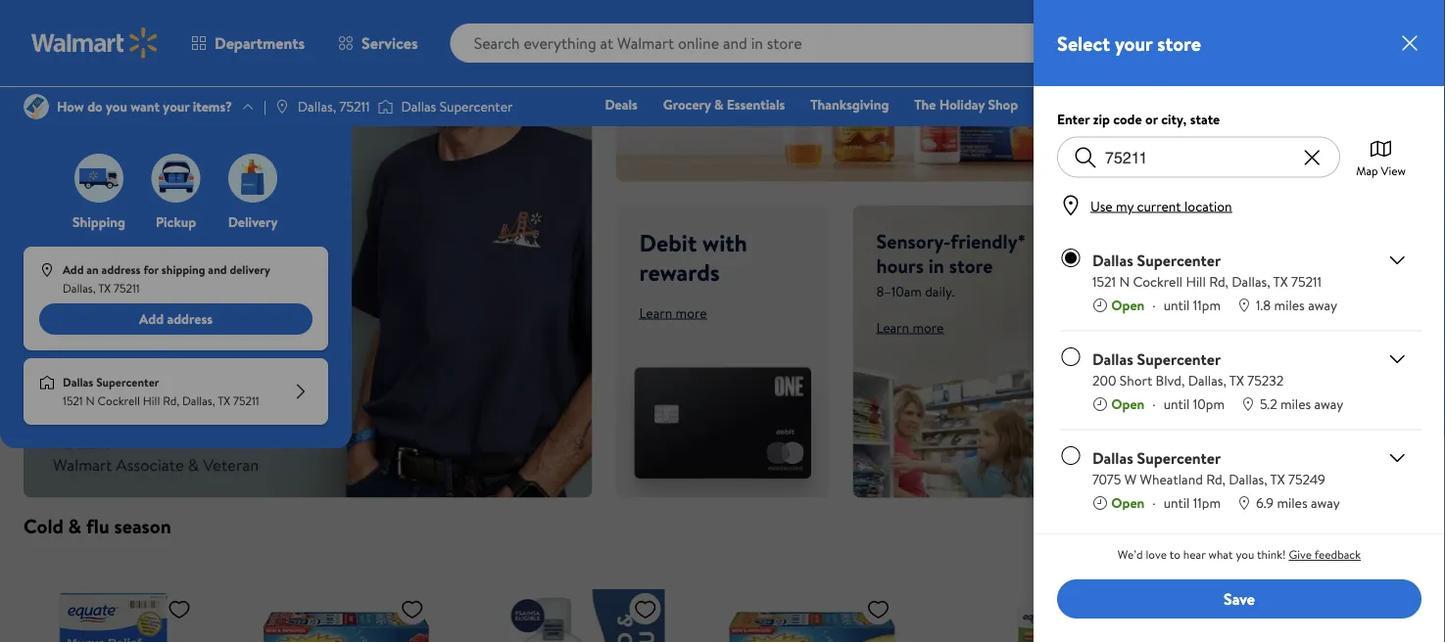 Task type: locate. For each thing, give the bounding box(es) containing it.
1 horizontal spatial debit
[[1295, 122, 1329, 142]]

supercenter for 7075 w wheatland rd, dallas, tx 75249
[[1137, 447, 1221, 469]]

n inside select store option group
[[1119, 272, 1130, 291]]

11pm down "1521 n cockrell hill rd, dallas, tx 75211." element
[[1193, 295, 1221, 315]]

0 vertical spatial away
[[1308, 295, 1337, 315]]

2 vertical spatial rd,
[[1206, 470, 1226, 489]]

 image for pickup
[[151, 154, 200, 203]]

1521 inside select store option group
[[1093, 272, 1116, 291]]

add to favorites list, equate mucus relief expectorant extended-release tablets, guaifenesin 1200 mg, 28 count image
[[168, 598, 191, 622]]

1 vertical spatial open · until 11pm
[[1112, 493, 1221, 513]]

address down 'add an address for shipping and delivery dallas, tx 75211'
[[167, 310, 213, 329]]

supercenter inside dallas supercenter 200 short blvd, dallas, tx 75232
[[1137, 348, 1221, 370]]

add left an
[[63, 262, 84, 278]]

hill down add address button at the left of the page
[[143, 393, 160, 410]]

1 horizontal spatial store
[[1157, 29, 1201, 57]]

use my current location button
[[1083, 196, 1238, 216]]

learn more
[[1113, 47, 1181, 66], [71, 152, 148, 174], [639, 304, 707, 323], [876, 318, 944, 337]]

equate tussin cough and chest congestion dm, raspberry flavor, 8 fl oz image
[[960, 590, 1131, 643]]

1 vertical spatial until
[[1164, 394, 1190, 414]]

0 vertical spatial &
[[767, 0, 785, 19]]

0 vertical spatial address
[[102, 262, 141, 278]]

dallas inside dallas supercenter 7075 w wheatland rd, dallas, tx 75249
[[1093, 447, 1133, 469]]

rd, inside dallas supercenter 7075 w wheatland rd, dallas, tx 75249
[[1206, 470, 1226, 489]]

add to favorites list, equate tussin cough and chest congestion dm, raspberry flavor, 8 fl oz image
[[1100, 598, 1123, 622]]

· down blvd,
[[1153, 394, 1156, 414]]

0 vertical spatial 11pm
[[1193, 295, 1221, 315]]

1 vertical spatial open
[[1112, 394, 1145, 414]]

add address
[[139, 310, 213, 329]]

1 vertical spatial 1521
[[63, 393, 83, 410]]

flu right cold
[[86, 513, 109, 540]]

 image
[[39, 263, 55, 278]]

· down "1521 n cockrell hill rd, dallas, tx 75211." element
[[1153, 295, 1156, 315]]

3 · from the top
[[1153, 493, 1156, 513]]

tx left 75232
[[1230, 371, 1244, 390]]

dallas for 1521 n cockrell hill rd, dallas, tx 75211
[[1093, 249, 1133, 271]]

dallas supercenter 1521 n cockrell hill rd, dallas, tx 75211 down add address button at the left of the page
[[63, 374, 259, 410]]

1 product group from the left
[[960, 551, 1165, 643]]

tx down an
[[98, 280, 111, 297]]

|
[[264, 97, 266, 116]]

season
[[639, 15, 719, 53], [114, 513, 171, 540]]

add address button
[[39, 304, 313, 335]]

 image inside shipping button
[[74, 154, 123, 203]]

0 horizontal spatial hill
[[143, 393, 160, 410]]

rd,
[[1209, 272, 1229, 291], [163, 393, 179, 410], [1206, 470, 1226, 489]]

the holiday shop
[[914, 95, 1018, 114]]

0 vertical spatial open
[[1112, 295, 1145, 315]]

1 · from the top
[[1153, 295, 1156, 315]]

dallas, down an
[[63, 280, 96, 297]]

Enter zip code or city, state text field
[[1097, 138, 1300, 177]]

and
[[208, 262, 227, 278]]

away
[[1308, 295, 1337, 315], [1315, 394, 1344, 414], [1311, 493, 1340, 513]]

miles right 1.8
[[1274, 295, 1305, 315]]

shop
[[639, 67, 669, 86], [988, 95, 1018, 114]]

more down how do you want your items?
[[112, 152, 148, 174]]

add inside 'add an address for shipping and delivery dallas, tx 75211'
[[63, 262, 84, 278]]

· down wheatland
[[1153, 493, 1156, 513]]

2 horizontal spatial &
[[767, 0, 785, 19]]

learn more up electronics link
[[1113, 47, 1181, 66]]

1 horizontal spatial address
[[167, 310, 213, 329]]

shipping button
[[71, 149, 127, 232]]

0 horizontal spatial 1521
[[63, 393, 83, 410]]

fight
[[639, 0, 703, 19]]

tx up 6.9
[[1270, 470, 1285, 489]]

one debit
[[1263, 122, 1329, 142]]

1 horizontal spatial 1521
[[1093, 272, 1116, 291]]

2 vertical spatial miles
[[1277, 493, 1308, 513]]

11pm
[[1193, 295, 1221, 315], [1193, 493, 1221, 513]]

an
[[87, 262, 99, 278]]

what
[[1209, 547, 1233, 563]]

1 vertical spatial your
[[163, 97, 189, 116]]

cockrell inside select store option group
[[1133, 272, 1183, 291]]

season up the now
[[639, 15, 719, 53]]

0 vertical spatial 1521
[[1093, 272, 1116, 291]]

debit up "clear zip code or city, state field" image
[[1295, 122, 1329, 142]]

1 horizontal spatial &
[[714, 95, 724, 114]]

store right the in
[[949, 252, 993, 280]]

until down wheatland
[[1164, 493, 1190, 513]]

until down "1521 n cockrell hill rd, dallas, tx 75211." element
[[1164, 295, 1190, 315]]

1 horizontal spatial your
[[1115, 29, 1153, 57]]

1 vertical spatial 11pm
[[1193, 493, 1221, 513]]

1 horizontal spatial shop
[[988, 95, 1018, 114]]

0 horizontal spatial store
[[949, 252, 993, 280]]

shop right holiday
[[988, 95, 1018, 114]]

1 horizontal spatial hill
[[1186, 272, 1206, 291]]

1 vertical spatial n
[[86, 393, 95, 410]]

dallas, inside dallas supercenter 7075 w wheatland rd, dallas, tx 75249
[[1229, 470, 1268, 489]]

rd, down the location
[[1209, 272, 1229, 291]]

address right an
[[102, 262, 141, 278]]

2 vertical spatial away
[[1311, 493, 1340, 513]]

cold & flu season
[[24, 513, 171, 540]]

dallas, up 1.8
[[1232, 272, 1270, 291]]

2 open · until 11pm from the top
[[1112, 493, 1221, 513]]

0 horizontal spatial your
[[163, 97, 189, 116]]

 image for dallas, 75211
[[274, 99, 290, 115]]

1 horizontal spatial n
[[1119, 272, 1130, 291]]

miles right '5.2'
[[1281, 394, 1311, 414]]

miles
[[1274, 295, 1305, 315], [1281, 394, 1311, 414], [1277, 493, 1308, 513]]

give
[[1289, 547, 1312, 563]]

0 horizontal spatial add
[[63, 262, 84, 278]]

state
[[1190, 110, 1220, 129]]

hill down the location
[[1186, 272, 1206, 291]]

dallas supercenter 1521 n cockrell hill rd, dallas, tx 75211 down the location
[[1093, 249, 1322, 291]]

& inside 'fight cold & flu season'
[[767, 0, 785, 19]]

open down w
[[1112, 493, 1145, 513]]

rd, right wheatland
[[1206, 470, 1226, 489]]

2 11pm from the top
[[1193, 493, 1221, 513]]

0 vertical spatial add
[[63, 262, 84, 278]]

thanksgiving
[[811, 95, 889, 114]]

delivery
[[228, 213, 278, 232]]

0 vertical spatial cockrell
[[1133, 272, 1183, 291]]

gift finder link
[[1035, 94, 1119, 115]]

miles right 6.9
[[1277, 493, 1308, 513]]

dallas supercenter store details image for dallas supercenter 200 short blvd, dallas, tx 75232
[[1386, 347, 1409, 371]]

think!
[[1257, 547, 1286, 563]]

2 vertical spatial ·
[[1153, 493, 1156, 513]]

open down short
[[1112, 394, 1145, 414]]

 image inside delivery 'button'
[[228, 154, 277, 203]]

3 open from the top
[[1112, 493, 1145, 513]]

dallas, up 6.9
[[1229, 470, 1268, 489]]

hill
[[1186, 272, 1206, 291], [143, 393, 160, 410]]

my
[[1116, 196, 1134, 216]]

dallas, right |
[[298, 97, 336, 116]]

daily.
[[925, 283, 955, 302]]

supercenter
[[440, 97, 513, 116], [1137, 249, 1221, 271], [1137, 348, 1221, 370], [96, 374, 159, 391], [1137, 447, 1221, 469]]

2 vertical spatial open
[[1112, 493, 1145, 513]]

until for dallas supercenter 7075 w wheatland rd, dallas, tx 75249
[[1164, 493, 1190, 513]]

add down 'add an address for shipping and delivery dallas, tx 75211'
[[139, 310, 164, 329]]

more down daily.
[[913, 318, 944, 337]]

you,
[[200, 0, 299, 55]]

address inside 'add an address for shipping and delivery dallas, tx 75211'
[[102, 262, 141, 278]]

1 vertical spatial ·
[[1153, 394, 1156, 414]]

your inside dialog
[[1115, 29, 1153, 57]]

0 vertical spatial you
[[106, 97, 127, 116]]

product group
[[960, 551, 1165, 643], [1193, 551, 1398, 643]]

add inside button
[[139, 310, 164, 329]]

0 vertical spatial n
[[1119, 272, 1130, 291]]

1 horizontal spatial you
[[1236, 547, 1255, 563]]

1 vertical spatial you
[[1236, 547, 1255, 563]]

shop inside the holiday shop link
[[988, 95, 1018, 114]]

walmart image
[[31, 27, 159, 59]]

10pm
[[1193, 394, 1225, 414]]

debit left "with"
[[639, 227, 697, 260]]

0 horizontal spatial debit
[[639, 227, 697, 260]]

supercenter for 200 short blvd, dallas, tx 75232
[[1137, 348, 1221, 370]]

1 horizontal spatial flu
[[792, 0, 824, 19]]

add to favorites list, ricola sugar free lemon mint throat drops - 45 count image
[[1333, 598, 1356, 622]]

electronics link
[[1126, 94, 1211, 115]]

1 dallas supercenter store details image from the top
[[1386, 347, 1409, 371]]

grocery & essentials
[[663, 95, 785, 114]]

0 vertical spatial ·
[[1153, 295, 1156, 315]]

1 open · until 11pm from the top
[[1112, 295, 1221, 315]]

0 horizontal spatial season
[[114, 513, 171, 540]]

debit
[[1295, 122, 1329, 142], [639, 227, 697, 260]]

None radio
[[1061, 248, 1081, 268], [1061, 347, 1081, 367], [1061, 248, 1081, 268], [1061, 347, 1081, 367]]

for
[[143, 262, 159, 278]]

open · until 11pm down wheatland
[[1112, 493, 1221, 513]]

1 vertical spatial debit
[[639, 227, 697, 260]]

away right 1.8
[[1308, 295, 1337, 315]]

0 vertical spatial miles
[[1274, 295, 1305, 315]]

season inside 'fight cold & flu season'
[[639, 15, 719, 53]]

away down "75249"
[[1311, 493, 1340, 513]]

emergen-c immune  triple action immune support powder, betavia (r), 1000mg vitamin c, b vitamins, vitamin d and antioxidants, raspberry – 30 count image
[[260, 590, 432, 643]]

1 vertical spatial store
[[949, 252, 993, 280]]

 image inside pickup button
[[151, 154, 200, 203]]

0 horizontal spatial n
[[86, 393, 95, 410]]

1 vertical spatial flu
[[86, 513, 109, 540]]

 image for shipping
[[74, 154, 123, 203]]

away for dallas supercenter 200 short blvd, dallas, tx 75232
[[1315, 394, 1344, 414]]

debit with rewards
[[639, 227, 747, 289]]

· for dallas supercenter 7075 w wheatland rd, dallas, tx 75249
[[1153, 493, 1156, 513]]

you right what
[[1236, 547, 1255, 563]]

1 vertical spatial dallas supercenter 1521 n cockrell hill rd, dallas, tx 75211
[[63, 374, 259, 410]]

dallas supercenter 1521 n cockrell hill rd, dallas, tx 75211
[[1093, 249, 1322, 291], [63, 374, 259, 410]]

more
[[1150, 47, 1181, 66], [112, 152, 148, 174], [676, 304, 707, 323], [913, 318, 944, 337]]

your right select
[[1115, 29, 1153, 57]]

0 vertical spatial shop
[[639, 67, 669, 86]]

store inside sensory-friendly* hours in store 8–10am daily.
[[949, 252, 993, 280]]

you right do
[[106, 97, 127, 116]]

store up electronics link
[[1157, 29, 1201, 57]]

select your store
[[1057, 29, 1201, 57]]

1 vertical spatial shop
[[988, 95, 1018, 114]]

1 horizontal spatial cockrell
[[1133, 272, 1183, 291]]

6.9 miles away
[[1256, 493, 1340, 513]]

open
[[1112, 295, 1145, 315], [1112, 394, 1145, 414], [1112, 493, 1145, 513]]

2 vertical spatial &
[[68, 513, 82, 540]]

gift
[[1044, 95, 1068, 114]]

dallas, inside dallas supercenter 200 short blvd, dallas, tx 75232
[[1188, 371, 1227, 390]]

dallas,
[[298, 97, 336, 116], [1232, 272, 1270, 291], [63, 280, 96, 297], [1188, 371, 1227, 390], [182, 393, 215, 410], [1229, 470, 1268, 489]]

1 horizontal spatial dallas supercenter 1521 n cockrell hill rd, dallas, tx 75211
[[1093, 249, 1322, 291]]

1 vertical spatial address
[[167, 310, 213, 329]]

hear
[[1183, 547, 1206, 563]]

0 horizontal spatial product group
[[960, 551, 1165, 643]]

0 vertical spatial your
[[1115, 29, 1153, 57]]

1521
[[1093, 272, 1116, 291], [63, 393, 83, 410]]

75211 inside 'add an address for shipping and delivery dallas, tx 75211'
[[114, 280, 140, 297]]

supercenter inside dallas supercenter 7075 w wheatland rd, dallas, tx 75249
[[1137, 447, 1221, 469]]

0 vertical spatial store
[[1157, 29, 1201, 57]]

walmart+ link
[[1346, 122, 1422, 143]]

None radio
[[1061, 446, 1081, 466]]

0 horizontal spatial you
[[106, 97, 127, 116]]

3 until from the top
[[1164, 493, 1190, 513]]

1 11pm from the top
[[1193, 295, 1221, 315]]

dallas supercenter 1521 n cockrell hill rd, dallas, tx 75211 inside select store option group
[[1093, 249, 1322, 291]]

now
[[673, 67, 697, 86]]

1 vertical spatial &
[[714, 95, 724, 114]]

tx down add address button at the left of the page
[[218, 393, 230, 410]]

0 vertical spatial flu
[[792, 0, 824, 19]]

w
[[1125, 470, 1137, 489]]

2 open from the top
[[1112, 394, 1145, 414]]

more down rewards
[[676, 304, 707, 323]]

n
[[1119, 272, 1130, 291], [86, 393, 95, 410]]

tx inside dallas supercenter 7075 w wheatland rd, dallas, tx 75249
[[1270, 470, 1285, 489]]

holiday
[[940, 95, 985, 114]]

0
[[1401, 22, 1408, 39]]

current
[[1137, 196, 1181, 216]]

·
[[1153, 295, 1156, 315], [1153, 394, 1156, 414], [1153, 493, 1156, 513]]

2 dallas supercenter store details image from the top
[[1386, 446, 1409, 470]]

0 vertical spatial dallas supercenter 1521 n cockrell hill rd, dallas, tx 75211
[[1093, 249, 1322, 291]]

dallas inside dallas supercenter 200 short blvd, dallas, tx 75232
[[1093, 348, 1133, 370]]

until down blvd,
[[1164, 394, 1190, 414]]

1 horizontal spatial season
[[639, 15, 719, 53]]

1 horizontal spatial product group
[[1193, 551, 1398, 643]]

until
[[1164, 295, 1190, 315], [1164, 394, 1190, 414], [1164, 493, 1190, 513]]

store
[[1157, 29, 1201, 57], [949, 252, 993, 280]]

add to favorites list, congestion and cough liquid, mucinex fast-max severe congestion and cough liquid, 6 fl. oz. image
[[634, 598, 657, 622]]

add for add an address for shipping and delivery dallas, tx 75211
[[63, 262, 84, 278]]

2 · from the top
[[1153, 394, 1156, 414]]

one
[[1263, 122, 1292, 142]]

2 vertical spatial until
[[1164, 493, 1190, 513]]

blvd,
[[1156, 371, 1185, 390]]

add
[[63, 262, 84, 278], [139, 310, 164, 329]]

11pm down 7075 w wheatland rd, dallas, tx 75249. element
[[1193, 493, 1221, 513]]

until for dallas supercenter 1521 n cockrell hill rd, dallas, tx 75211
[[1164, 295, 1190, 315]]

1 vertical spatial rd,
[[163, 393, 179, 410]]

1 open from the top
[[1112, 295, 1145, 315]]

&
[[767, 0, 785, 19], [714, 95, 724, 114], [68, 513, 82, 540]]

open · until 11pm down "1521 n cockrell hill rd, dallas, tx 75211." element
[[1112, 295, 1221, 315]]

1 vertical spatial away
[[1315, 394, 1344, 414]]

rd, down add address button at the left of the page
[[163, 393, 179, 410]]

1 vertical spatial season
[[114, 513, 171, 540]]

0 vertical spatial open · until 11pm
[[1112, 295, 1221, 315]]

season up add to favorites list, equate mucus relief expectorant extended-release tablets, guaifenesin 1200 mg, 28 count icon
[[114, 513, 171, 540]]

equate mucus relief expectorant extended-release tablets, guaifenesin 1200 mg, 28 count image
[[27, 590, 199, 643]]

1 vertical spatial miles
[[1281, 394, 1311, 414]]

open up short
[[1112, 295, 1145, 315]]

your right 'want'
[[163, 97, 189, 116]]

away for dallas supercenter 7075 w wheatland rd, dallas, tx 75249
[[1311, 493, 1340, 513]]

flu up walmart site-wide search field
[[792, 0, 824, 19]]

shop left the now
[[639, 67, 669, 86]]

0 horizontal spatial cockrell
[[98, 393, 140, 410]]

0 horizontal spatial address
[[102, 262, 141, 278]]

veterans
[[47, 47, 257, 124]]

0 vertical spatial hill
[[1186, 272, 1206, 291]]

0 vertical spatial season
[[639, 15, 719, 53]]

with
[[703, 227, 747, 260]]

· for dallas supercenter 200 short blvd, dallas, tx 75232
[[1153, 394, 1156, 414]]

 image
[[24, 94, 49, 120], [378, 97, 393, 117], [274, 99, 290, 115], [74, 154, 123, 203], [151, 154, 200, 203], [228, 154, 277, 203], [39, 375, 55, 391]]

dallas supercenter store details image
[[1386, 347, 1409, 371], [1386, 446, 1409, 470]]

learn more link up electronics link
[[1113, 47, 1181, 66]]

& right grocery
[[714, 95, 724, 114]]

learn more link down 8–10am
[[876, 318, 944, 337]]

1 horizontal spatial add
[[139, 310, 164, 329]]

& up search search field
[[767, 0, 785, 19]]

1 vertical spatial add
[[139, 310, 164, 329]]

2 until from the top
[[1164, 394, 1190, 414]]

dallas, up 10pm
[[1188, 371, 1227, 390]]

away right '5.2'
[[1315, 394, 1344, 414]]

0 vertical spatial dallas supercenter store details image
[[1386, 347, 1409, 371]]

1 until from the top
[[1164, 295, 1190, 315]]

0 vertical spatial until
[[1164, 295, 1190, 315]]

11pm for dallas supercenter 1521 n cockrell hill rd, dallas, tx 75211
[[1193, 295, 1221, 315]]

dallas for 7075 w wheatland rd, dallas, tx 75249
[[1093, 447, 1133, 469]]

1 vertical spatial dallas supercenter store details image
[[1386, 446, 1409, 470]]

learn more link
[[1113, 47, 1181, 66], [47, 143, 171, 182], [639, 304, 707, 323], [876, 318, 944, 337]]

& right cold
[[68, 513, 82, 540]]

0 horizontal spatial &
[[68, 513, 82, 540]]



Task type: describe. For each thing, give the bounding box(es) containing it.
dallas, down add address button at the left of the page
[[182, 393, 215, 410]]

finder
[[1071, 95, 1110, 114]]

open for dallas supercenter 1521 n cockrell hill rd, dallas, tx 75211
[[1112, 295, 1145, 315]]

1521 n cockrell hill rd, dallas, tx 75211. element
[[1093, 272, 1337, 292]]

shop now
[[639, 67, 697, 86]]

learn down do
[[71, 152, 109, 174]]

map view
[[1356, 162, 1406, 179]]

learn down rewards
[[639, 304, 672, 323]]

hours
[[876, 252, 924, 280]]

dallas supercenter 200 short blvd, dallas, tx 75232
[[1093, 348, 1284, 390]]

friendly*
[[951, 228, 1026, 255]]

0 horizontal spatial flu
[[86, 513, 109, 540]]

 image for dallas supercenter
[[378, 97, 393, 117]]

dallas supercenter
[[401, 97, 513, 116]]

learn more down do
[[71, 152, 148, 174]]

you inside dialog
[[1236, 547, 1255, 563]]

we'd
[[1118, 547, 1143, 563]]

tx inside 'add an address for shipping and delivery dallas, tx 75211'
[[98, 280, 111, 297]]

clear zip code or city, state field image
[[1300, 146, 1324, 169]]

7075 w wheatland rd, dallas, tx 75249. element
[[1093, 470, 1340, 489]]

learn more link down do
[[47, 143, 171, 182]]

Walmart Site-Wide search field
[[450, 24, 1114, 63]]

fight cold & flu season
[[639, 0, 824, 53]]

electronics
[[1135, 95, 1202, 114]]

to
[[1170, 547, 1181, 563]]

thank you, veterans
[[47, 0, 299, 124]]

open for dallas supercenter 7075 w wheatland rd, dallas, tx 75249
[[1112, 493, 1145, 513]]

200 short blvd, dallas, tx 75232. element
[[1093, 371, 1344, 391]]

grocery & essentials link
[[654, 94, 794, 115]]

save button
[[1057, 580, 1422, 619]]

in
[[929, 252, 944, 280]]

close panel image
[[1398, 31, 1422, 55]]

7075
[[1093, 470, 1121, 489]]

0 horizontal spatial shop
[[639, 67, 669, 86]]

thank
[[47, 0, 186, 55]]

store inside dialog
[[1157, 29, 1201, 57]]

walmart+
[[1355, 122, 1413, 142]]

miles for dallas supercenter 1521 n cockrell hill rd, dallas, tx 75211
[[1274, 295, 1305, 315]]

the holiday shop link
[[906, 94, 1027, 115]]

miles for dallas supercenter 7075 w wheatland rd, dallas, tx 75249
[[1277, 493, 1308, 513]]

registry
[[1187, 122, 1237, 142]]

learn down 8–10am
[[876, 318, 909, 337]]

75211 inside select store option group
[[1292, 272, 1322, 291]]

0 horizontal spatial dallas supercenter 1521 n cockrell hill rd, dallas, tx 75211
[[63, 374, 259, 410]]

0 vertical spatial rd,
[[1209, 272, 1229, 291]]

deals link
[[596, 94, 647, 115]]

do
[[87, 97, 103, 116]]

essentials
[[727, 95, 785, 114]]

how
[[57, 97, 84, 116]]

& for cold & flu season
[[68, 513, 82, 540]]

more up electronics link
[[1150, 47, 1181, 66]]

we'd love to hear what you think! give feedback
[[1118, 547, 1361, 563]]

Search search field
[[450, 24, 1114, 63]]

open for dallas supercenter 200 short blvd, dallas, tx 75232
[[1112, 394, 1145, 414]]

the
[[914, 95, 936, 114]]

 image for how do you want your items?
[[24, 94, 49, 120]]

pickup button
[[147, 149, 204, 232]]

open · until 10pm
[[1112, 394, 1225, 414]]

learn more link down rewards
[[639, 304, 707, 323]]

enter zip code or city, state
[[1057, 110, 1220, 129]]

short
[[1120, 371, 1153, 390]]

away for dallas supercenter 1521 n cockrell hill rd, dallas, tx 75211
[[1308, 295, 1337, 315]]

enter
[[1057, 110, 1090, 129]]

one debit link
[[1254, 122, 1338, 143]]

shipping
[[162, 262, 205, 278]]

5.2
[[1260, 394, 1277, 414]]

cold
[[709, 0, 760, 19]]

200
[[1093, 371, 1117, 390]]

11pm for dallas supercenter 7075 w wheatland rd, dallas, tx 75249
[[1193, 493, 1221, 513]]

grocery
[[663, 95, 711, 114]]

save
[[1224, 589, 1255, 610]]

emergen-c immune  triple action immune support powder, betavia (r), 1000mg vitamin c, bvitamins, vitamin d and antioxidants, super orange – 30 count image
[[727, 590, 898, 643]]

city,
[[1161, 110, 1187, 129]]

add for add address
[[139, 310, 164, 329]]

75232
[[1248, 371, 1284, 390]]

cold
[[24, 513, 64, 540]]

deals
[[605, 95, 638, 114]]

shop now link
[[639, 67, 697, 86]]

none radio inside select store option group
[[1061, 446, 1081, 466]]

delivery button
[[224, 149, 281, 232]]

supercenter for 1521 n cockrell hill rd, dallas, tx 75211
[[1137, 249, 1221, 271]]

or
[[1146, 110, 1158, 129]]

flu inside 'fight cold & flu season'
[[792, 0, 824, 19]]

dallas supercenter 7075 w wheatland rd, dallas, tx 75249
[[1093, 447, 1325, 489]]

8–10am
[[876, 283, 922, 302]]

0 vertical spatial debit
[[1295, 122, 1329, 142]]

map view button
[[1356, 137, 1406, 179]]

view
[[1381, 162, 1406, 179]]

open · until 11pm for dallas supercenter 7075 w wheatland rd, dallas, tx 75249
[[1112, 493, 1221, 513]]

& for grocery & essentials
[[714, 95, 724, 114]]

dallas, inside 'add an address for shipping and delivery dallas, tx 75211'
[[63, 280, 96, 297]]

map
[[1356, 162, 1378, 179]]

tx inside dallas supercenter 200 short blvd, dallas, tx 75232
[[1230, 371, 1244, 390]]

1 vertical spatial hill
[[143, 393, 160, 410]]

select store option group
[[1057, 233, 1422, 643]]

want
[[131, 97, 160, 116]]

select your store dialog
[[1034, 0, 1445, 643]]

learn more down rewards
[[639, 304, 707, 323]]

$0.00
[[1384, 49, 1408, 62]]

learn right select
[[1113, 47, 1146, 66]]

registry link
[[1179, 122, 1246, 143]]

use
[[1091, 196, 1113, 216]]

location
[[1185, 196, 1232, 216]]

gift finder
[[1044, 95, 1110, 114]]

sensory-
[[876, 228, 951, 255]]

learn more down 8–10am
[[876, 318, 944, 337]]

 image for delivery
[[228, 154, 277, 203]]

debit inside debit with rewards
[[639, 227, 697, 260]]

give feedback button
[[1289, 547, 1361, 563]]

2 product group from the left
[[1193, 551, 1398, 643]]

add to favorites list, emergen-c immune  triple action immune support powder, betavia (r), 1000mg vitamin c, bvitamins, vitamin d and antioxidants, super orange – 30 count image
[[867, 598, 890, 622]]

how do you want your items?
[[57, 97, 232, 116]]

delivery
[[230, 262, 270, 278]]

· for dallas supercenter 1521 n cockrell hill rd, dallas, tx 75211
[[1153, 295, 1156, 315]]

75249
[[1289, 470, 1325, 489]]

open · until 11pm for dallas supercenter 1521 n cockrell hill rd, dallas, tx 75211
[[1112, 295, 1221, 315]]

zip
[[1093, 110, 1110, 129]]

dallas supercenter store details image for dallas supercenter 7075 w wheatland rd, dallas, tx 75249
[[1386, 446, 1409, 470]]

feedback
[[1315, 547, 1361, 563]]

5.2 miles away
[[1260, 394, 1344, 414]]

miles for dallas supercenter 200 short blvd, dallas, tx 75232
[[1281, 394, 1311, 414]]

sensory-friendly* hours in store 8–10am daily.
[[876, 228, 1026, 302]]

hill inside select store option group
[[1186, 272, 1206, 291]]

add to favorites list, emergen-c immune  triple action immune support powder, betavia (r), 1000mg vitamin c, b vitamins, vitamin d and antioxidants, raspberry – 30 count image
[[401, 598, 424, 622]]

thanksgiving link
[[802, 94, 898, 115]]

wheatland
[[1140, 470, 1203, 489]]

pickup
[[156, 213, 196, 232]]

congestion and cough liquid, mucinex fast-max severe congestion and cough liquid, 6 fl. oz. image
[[494, 590, 665, 643]]

add an address for shipping and delivery dallas, tx 75211
[[63, 262, 270, 297]]

1 vertical spatial cockrell
[[98, 393, 140, 410]]

love
[[1146, 547, 1167, 563]]

tx up 1.8 miles away
[[1273, 272, 1288, 291]]

select
[[1057, 29, 1110, 57]]

dallas for 200 short blvd, dallas, tx 75232
[[1093, 348, 1133, 370]]

6.9
[[1256, 493, 1274, 513]]

dallas supercenter store details image
[[1386, 248, 1409, 272]]

until for dallas supercenter 200 short blvd, dallas, tx 75232
[[1164, 394, 1190, 414]]

use my current location
[[1091, 196, 1232, 216]]

ricola sugar free lemon mint throat drops - 45 count image
[[1193, 590, 1364, 643]]

address inside button
[[167, 310, 213, 329]]

dallas, 75211
[[298, 97, 370, 116]]

1.8
[[1256, 295, 1271, 315]]



Task type: vqa. For each thing, say whether or not it's contained in the screenshot.
bradon
no



